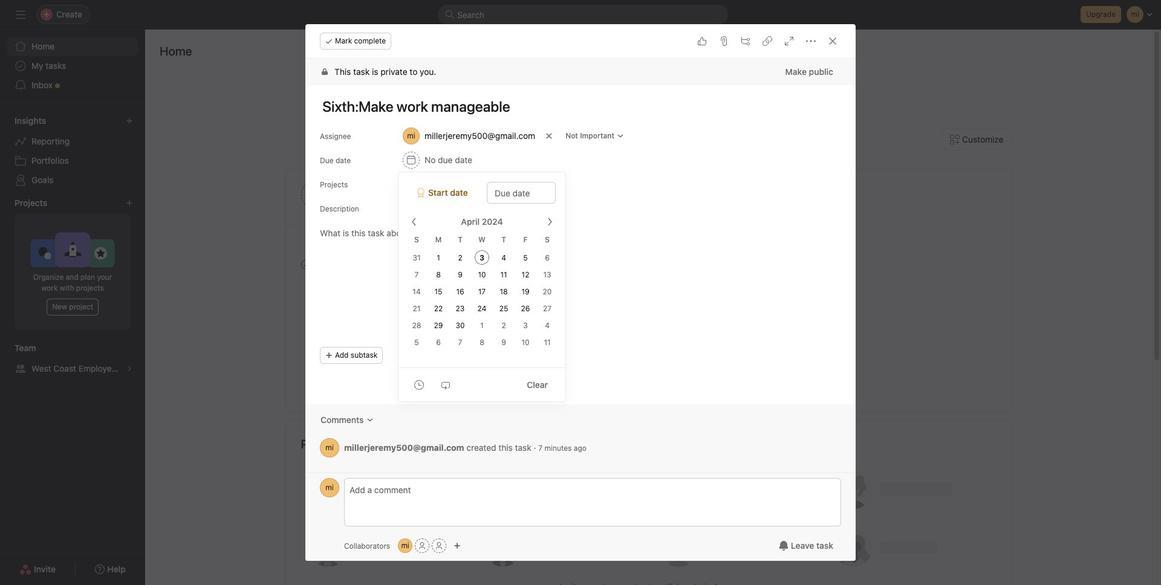 Task type: describe. For each thing, give the bounding box(es) containing it.
1 horizontal spatial add or remove collaborators image
[[454, 543, 461, 550]]

previous month image
[[410, 217, 419, 227]]

2 open user profile image from the top
[[320, 479, 339, 498]]

copy task link image
[[763, 36, 773, 46]]

projects element
[[0, 192, 145, 338]]

add time image
[[414, 380, 424, 390]]

hide sidebar image
[[16, 10, 25, 19]]

Task Name text field
[[312, 93, 842, 120]]

Mark complete checkbox
[[299, 258, 313, 272]]

more actions for this task image
[[807, 36, 816, 46]]

remove assignee image
[[546, 133, 553, 140]]



Task type: locate. For each thing, give the bounding box(es) containing it.
set to repeat image
[[441, 380, 451, 390]]

close task pane image
[[828, 36, 838, 46]]

1 vertical spatial open user profile image
[[320, 479, 339, 498]]

full screen image
[[785, 36, 794, 46]]

add profile photo image
[[301, 180, 330, 209]]

insights element
[[0, 110, 145, 192]]

open user profile image
[[320, 439, 339, 458], [320, 479, 339, 498]]

main content
[[306, 59, 856, 473]]

0 likes. click to like this task image
[[698, 36, 707, 46]]

add subtask image
[[741, 36, 751, 46]]

prominent image
[[445, 10, 455, 19]]

list item
[[674, 213, 704, 243]]

mark complete image
[[299, 258, 313, 272]]

1 open user profile image from the top
[[320, 439, 339, 458]]

add or remove collaborators image
[[398, 539, 413, 554], [454, 543, 461, 550]]

sixth:make work manageable dialog
[[306, 24, 856, 561]]

teams element
[[0, 338, 145, 381]]

attachments: add a file to this task,  sixth:make work manageable image
[[719, 36, 729, 46]]

0 horizontal spatial add or remove collaborators image
[[398, 539, 413, 554]]

Due date text field
[[487, 182, 556, 204]]

next month image
[[545, 217, 555, 227]]

0 vertical spatial open user profile image
[[320, 439, 339, 458]]

global element
[[0, 30, 145, 102]]

comments image
[[366, 417, 374, 424]]



Task type: vqa. For each thing, say whether or not it's contained in the screenshot.
"Task Name" text field
yes



